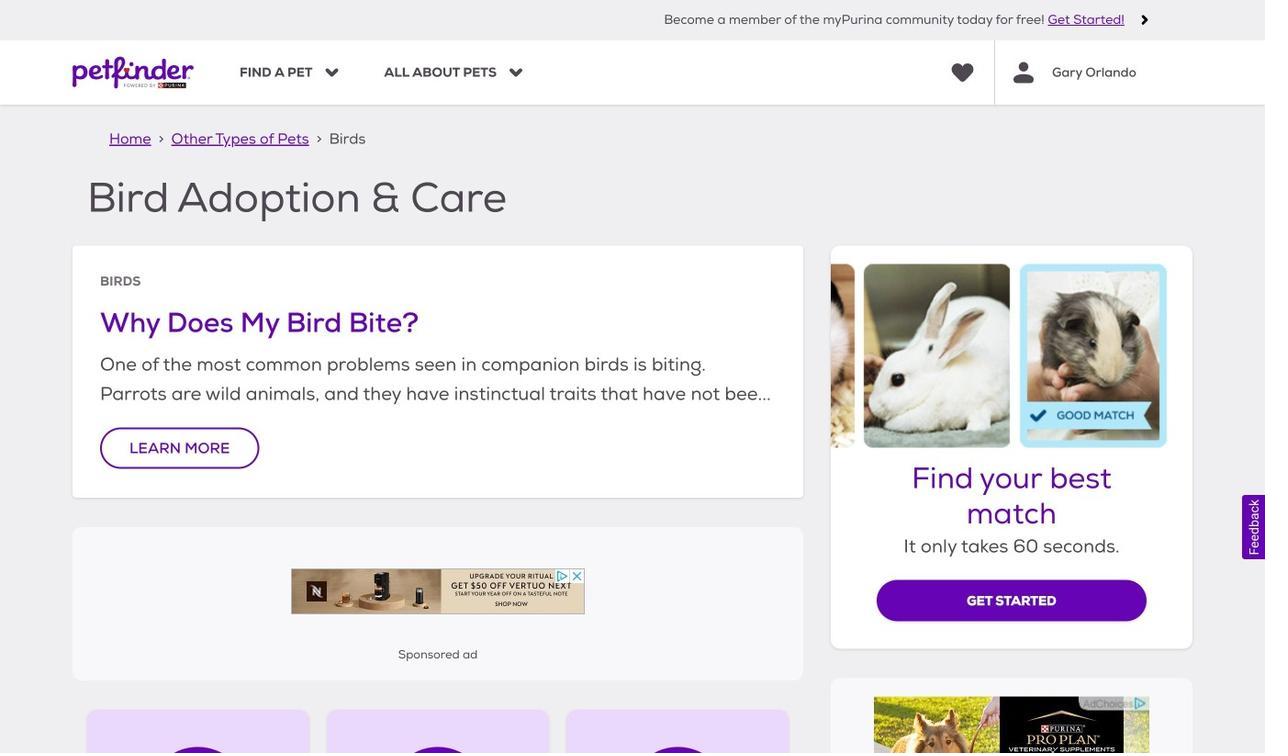 Task type: vqa. For each thing, say whether or not it's contained in the screenshot.
Privacy alert dialog
no



Task type: locate. For each thing, give the bounding box(es) containing it.
petfinder logo image
[[73, 40, 194, 105]]

featured article: why does my bird bite? element
[[100, 309, 419, 337]]

advertisement element
[[291, 546, 585, 638], [874, 697, 1150, 753]]

0 vertical spatial advertisement element
[[291, 546, 585, 638]]

main content
[[0, 105, 1266, 753]]

0 horizontal spatial advertisement element
[[291, 546, 585, 638]]

1 horizontal spatial advertisement element
[[874, 697, 1150, 753]]

1 vertical spatial advertisement element
[[874, 697, 1150, 753]]



Task type: describe. For each thing, give the bounding box(es) containing it.
view best matches for dog breeds image
[[831, 264, 1193, 448]]



